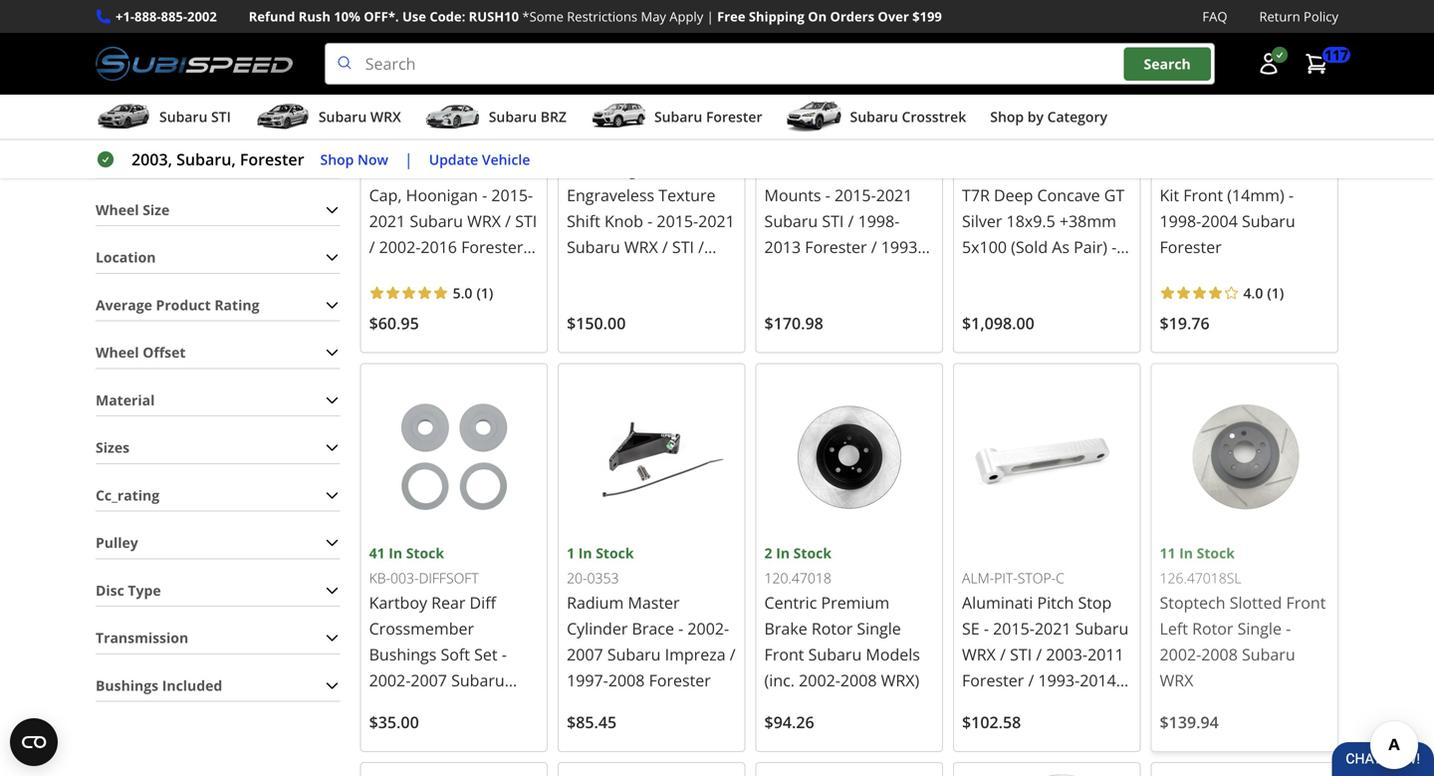 Task type: describe. For each thing, give the bounding box(es) containing it.
disc type
[[96, 581, 161, 600]]

diff
[[470, 592, 496, 613]]

in for 003-
[[389, 544, 403, 562]]

oil
[[453, 158, 473, 180]]

stock for 0353
[[596, 544, 634, 563]]

2013- inside 6 in stock mmofc-sub-hoonrd mishimoto oil filler cap, hoonigan - 2015- 2021 subaru wrx / sti / 2002-2016 forester / impreza / 2016 crosstrek / 2013-2016 scion fr-s / subaru brz
[[454, 288, 496, 309]]

1 horizontal spatial |
[[707, 7, 714, 25]]

location
[[96, 248, 156, 267]]

vehicle
[[482, 150, 531, 169]]

subaru forester button
[[591, 99, 763, 139]]

wheel size button
[[96, 195, 340, 225]]

shop now
[[320, 150, 389, 169]]

2021 inside alm-pit-stop-c aluminati pitch stop se - 2015-2021 subaru wrx / sti / 2003-2011 forester / 1993-2014 impreza
[[1035, 618, 1072, 639]]

stock for centric
[[794, 544, 832, 562]]

subaru down the 5.0 ( 1 )
[[459, 314, 513, 335]]

2014-
[[1016, 314, 1058, 335]]

return policy link
[[1260, 6, 1339, 27]]

subispeed logo image
[[96, 43, 293, 85]]

1998- inside 6 in stock alm-mot-mnt aluminati solid motor mounts - 2015-2021 subaru sti / 1998- 2013 forester / 1993- 2014 impreza
[[859, 210, 900, 231]]

gr86
[[963, 314, 1002, 335]]

1998- inside 41 in stock kb-003-diffsoft kartboy rear diff crossmember bushings soft set - 2002-2007 subaru wrx / sti / 1998-2013 forester
[[453, 696, 495, 717]]

+1-888-885-2002 link
[[116, 6, 217, 27]]

crosstrek inside 6 in stock mmofc-sub-hoonrd mishimoto oil filler cap, hoonigan - 2015- 2021 subaru wrx / sti / 2002-2016 forester / impreza / 2016 crosstrek / 2013-2016 scion fr-s / subaru brz
[[369, 288, 440, 309]]

117 button
[[1295, 44, 1351, 84]]

3
[[567, 110, 575, 129]]

6 in stock alm-mot-mnt aluminati solid motor mounts - 2015-2021 subaru sti / 1998- 2013 forester / 1993- 2014 impreza
[[765, 110, 926, 283]]

in for stoptech
[[1180, 544, 1194, 563]]

raceseng rondure engraveless texture shift knob - 2015-2021 subaru wrx / sti / 1998-2013 forester / 1993-2017 impreza / 1990-2017 legacy / 2000-2017 outback / 2003-2006 baja / 2013-2016 scion fr-s / 2013-2020 subaru brz / 2017-2019 toyota 86 image
[[567, 0, 737, 108]]

forester inside alm-pit-stop-c aluminati pitch stop se - 2015-2021 subaru wrx / sti / 2003-2011 forester / 1993-2014 impreza
[[963, 670, 1025, 691]]

117
[[1325, 45, 1349, 64]]

a subaru forester thumbnail image image
[[591, 102, 647, 132]]

1 for $60.95
[[481, 283, 489, 302]]

by
[[1028, 107, 1044, 126]]

wheel offset
[[96, 343, 186, 362]]

( for $19.76
[[1268, 283, 1272, 302]]

a subaru brz thumbnail image image
[[425, 102, 481, 132]]

2008 inside '2 in stock 120.47018 centric premium brake rotor single front subaru models (inc. 2002-2008 wrx)'
[[841, 670, 877, 691]]

in for sub-
[[381, 110, 395, 129]]

bushings inside 41 in stock kb-003-diffsoft kartboy rear diff crossmember bushings soft set - 2002-2007 subaru wrx / sti / 1998-2013 forester
[[369, 644, 437, 665]]

impreza inside 6 in stock mmofc-sub-hoonrd mishimoto oil filler cap, hoonigan - 2015- 2021 subaru wrx / sti / 2002-2016 forester / impreza / 2016 crosstrek / 2013-2016 scion fr-s / subaru brz
[[369, 262, 430, 283]]

$1,098.00
[[963, 312, 1035, 334]]

wheels
[[1006, 158, 1060, 180]]

0 vertical spatial 2016
[[421, 236, 457, 257]]

kartboy
[[369, 592, 427, 613]]

(14mm)
[[1228, 184, 1285, 206]]

subaru inside alm-pit-stop-c aluminati pitch stop se - 2015-2021 subaru wrx / sti / 2003-2011 forester / 1993-2014 impreza
[[1076, 618, 1129, 639]]

stop-
[[1018, 569, 1056, 588]]

sti inside dropdown button
[[211, 107, 231, 126]]

concave
[[1038, 184, 1101, 206]]

radium
[[567, 592, 624, 613]]

forester inside 6 in stock alm-mot-mnt aluminati solid motor mounts - 2015-2021 subaru sti / 1998- 2013 forester / 1993- 2014 impreza
[[805, 236, 867, 257]]

cc_rating button
[[96, 480, 340, 511]]

subaru up hoonrd
[[489, 107, 537, 126]]

crossmember
[[369, 618, 474, 639]]

2003,
[[132, 149, 172, 170]]

toyota
[[1063, 288, 1113, 309]]

scion inside work wheels emotion t7r deep concave gt silver 18x9.5 +38mm 5x100 (sold as pair) - 2013-2024 subaru brz / scion fr-s / toyota gr86 / 2014-2018 subaru forester
[[973, 288, 1012, 309]]

subaru down hoonigan
[[410, 210, 463, 231]]

2013 inside 6 in stock alm-mot-mnt aluminati solid motor mounts - 2015-2021 subaru sti / 1998- 2013 forester / 1993- 2014 impreza
[[765, 236, 801, 257]]

2015- inside 6 in stock alm-mot-mnt aluminati solid motor mounts - 2015-2021 subaru sti / 1998- 2013 forester / 1993- 2014 impreza
[[835, 184, 877, 206]]

- inside 6 in stock mmofc-sub-hoonrd mishimoto oil filler cap, hoonigan - 2015- 2021 subaru wrx / sti / 2002-2016 forester / impreza / 2016 crosstrek / 2013-2016 scion fr-s / subaru brz
[[482, 184, 488, 206]]

0353
[[587, 569, 619, 588]]

pair)
[[1074, 236, 1108, 257]]

wrx inside 11 in stock 126.47018sl stoptech slotted front left rotor single - 2002-2008 subaru wrx
[[1160, 670, 1194, 691]]

bushings included button
[[96, 671, 340, 701]]

product
[[156, 295, 211, 314]]

size
[[143, 200, 170, 219]]

pulley button
[[96, 528, 340, 558]]

slotted
[[1230, 592, 1283, 613]]

$102.58
[[963, 711, 1022, 733]]

cc_rating
[[96, 486, 160, 505]]

subaru inside 41 in stock kb-003-diffsoft kartboy rear diff crossmember bushings soft set - 2002-2007 subaru wrx / sti / 1998-2013 forester
[[451, 670, 505, 691]]

- inside 1 in stock 20-0353 radium master cylinder brace - 2002- 2007 subaru impreza / 1997-2008 forester
[[679, 618, 684, 639]]

) for pedders camber bolt kit front (14mm) - 1998-2004 subaru forester
[[1280, 283, 1285, 302]]

subaru up mnt
[[851, 107, 899, 126]]

wrx inside subaru wrx dropdown button
[[371, 107, 401, 126]]

button image
[[1258, 52, 1281, 76]]

subaru up subaru, at top
[[159, 107, 208, 126]]

- inside alm-pit-stop-c aluminati pitch stop se - 2015-2021 subaru wrx / sti / 2003-2011 forester / 1993-2014 impreza
[[984, 618, 990, 639]]

return
[[1260, 7, 1301, 25]]

work wheels emotion t7r deep concave gt silver 18x9.5 +38mm 5x100 (sold as pair) - 2013-2024 subaru brz / scion fr-s / toyota gr86 / 2014-2018 subaru forester image
[[963, 0, 1133, 108]]

sub-
[[424, 135, 455, 154]]

2002- inside 41 in stock kb-003-diffsoft kartboy rear diff crossmember bushings soft set - 2002-2007 subaru wrx / sti / 1998-2013 forester
[[369, 670, 411, 691]]

alm- inside 6 in stock alm-mot-mnt aluminati solid motor mounts - 2015-2021 subaru sti / 1998- 2013 forester / 1993- 2014 impreza
[[765, 135, 797, 154]]

1993- for 1998-
[[882, 236, 923, 257]]

material
[[96, 390, 155, 409]]

brace
[[632, 618, 675, 639]]

impreza inside 1 in stock 20-0353 radium master cylinder brace - 2002- 2007 subaru impreza / 1997-2008 forester
[[665, 644, 726, 665]]

aluminati inside 6 in stock alm-mot-mnt aluminati solid motor mounts - 2015-2021 subaru sti / 1998- 2013 forester / 1993- 2014 impreza
[[765, 158, 836, 180]]

wheel offset button
[[96, 337, 340, 368]]

pedders
[[1160, 158, 1222, 180]]

subaru brz
[[489, 107, 567, 126]]

pulley
[[96, 533, 138, 552]]

brake
[[765, 618, 808, 639]]

subaru inside '2 in stock 120.47018 centric premium brake rotor single front subaru models (inc. 2002-2008 wrx)'
[[809, 644, 862, 665]]

bushings inside dropdown button
[[96, 676, 159, 695]]

41
[[369, 544, 385, 562]]

subaru up shop now
[[319, 107, 367, 126]]

in for 0801x-
[[579, 110, 592, 129]]

subaru up 0801x-
[[655, 107, 703, 126]]

now
[[358, 150, 389, 169]]

cap,
[[369, 184, 402, 206]]

1 in stock 20-0353 radium master cylinder brace - 2002- 2007 subaru impreza / 1997-2008 forester
[[567, 544, 736, 691]]

2002- inside 11 in stock 126.47018sl stoptech slotted front left rotor single - 2002-2008 subaru wrx
[[1160, 644, 1202, 665]]

2002- inside 1 in stock 20-0353 radium master cylinder brace - 2002- 2007 subaru impreza / 1997-2008 forester
[[688, 618, 730, 639]]

sizes button
[[96, 433, 340, 463]]

wheel for wheel offset
[[96, 343, 139, 362]]

- inside work wheels emotion t7r deep concave gt silver 18x9.5 +38mm 5x100 (sold as pair) - 2013-2024 subaru brz / scion fr-s / toyota gr86 / 2014-2018 subaru forester
[[1112, 236, 1117, 257]]

aluminati pitch stop se - 2015-2021 subaru wrx / sti / 2003-2011 forester / 1993-2014 impreza image
[[963, 372, 1133, 542]]

1998- inside ped458014 pedders camber bolt kit front (14mm) - 1998-2004 subaru forester
[[1160, 210, 1202, 231]]

diffsoft
[[419, 569, 479, 588]]

brz inside 6 in stock mmofc-sub-hoonrd mishimoto oil filler cap, hoonigan - 2015- 2021 subaru wrx / sti / 2002-2016 forester / impreza / 2016 crosstrek / 2013-2016 scion fr-s / subaru brz
[[369, 340, 399, 361]]

20-
[[567, 569, 587, 588]]

update vehicle button
[[429, 148, 531, 171]]

forester inside dropdown button
[[706, 107, 763, 126]]

2004
[[1202, 210, 1238, 231]]

6 in stock mmofc-sub-hoonrd mishimoto oil filler cap, hoonigan - 2015- 2021 subaru wrx / sti / 2002-2016 forester / impreza / 2016 crosstrek / 2013-2016 scion fr-s / subaru brz
[[369, 110, 537, 361]]

subaru down gr86
[[963, 340, 1016, 361]]

) for mishimoto oil filler cap, hoonigan - 2015- 2021 subaru wrx / sti / 2002-2016 forester / impreza / 2016 crosstrek / 2013-2016 scion fr-s / subaru brz
[[489, 283, 494, 302]]

fr- inside 6 in stock mmofc-sub-hoonrd mishimoto oil filler cap, hoonigan - 2015- 2021 subaru wrx / sti / 2002-2016 forester / impreza / 2016 crosstrek / 2013-2016 scion fr-s / subaru brz
[[413, 314, 436, 335]]

stock for sub-
[[398, 110, 437, 129]]

$150.00
[[567, 312, 626, 334]]

(inc.
[[765, 670, 795, 691]]

shipping
[[749, 7, 805, 25]]

2007 inside 41 in stock kb-003-diffsoft kartboy rear diff crossmember bushings soft set - 2002-2007 subaru wrx / sti / 1998-2013 forester
[[411, 670, 447, 691]]

2008 inside 1 in stock 20-0353 radium master cylinder brace - 2002- 2007 subaru impreza / 1997-2008 forester
[[609, 670, 645, 691]]

set
[[474, 644, 498, 665]]

forester inside 6 in stock mmofc-sub-hoonrd mishimoto oil filler cap, hoonigan - 2015- 2021 subaru wrx / sti / 2002-2016 forester / impreza / 2016 crosstrek / 2013-2016 scion fr-s / subaru brz
[[461, 236, 524, 257]]

search input field
[[325, 43, 1216, 85]]

2 vertical spatial 2016
[[496, 288, 532, 309]]

- inside ped458014 pedders camber bolt kit front (14mm) - 1998-2004 subaru forester
[[1289, 184, 1294, 206]]

a subaru wrx thumbnail image image
[[255, 102, 311, 132]]

shop now link
[[320, 148, 389, 171]]

transmission button
[[96, 623, 340, 654]]

kartboy rear diff crossmember bushings soft set - 2002-2007 subaru wrx / sti / 1998-2013 forester image
[[369, 372, 539, 542]]

subaru inside ped458014 pedders camber bolt kit front (14mm) - 1998-2004 subaru forester
[[1243, 210, 1296, 231]]

a subaru crosstrek thumbnail image image
[[787, 102, 843, 132]]

2021 inside 6 in stock alm-mot-mnt aluminati solid motor mounts - 2015-2021 subaru sti / 1998- 2013 forester / 1993- 2014 impreza
[[877, 184, 913, 206]]

pedders camber bolt kit front (14mm) - 1998-2004 subaru forester image
[[1160, 0, 1330, 108]]

return policy
[[1260, 7, 1339, 25]]

subaru sti
[[159, 107, 231, 126]]

location button
[[96, 242, 340, 273]]

2013 inside 41 in stock kb-003-diffsoft kartboy rear diff crossmember bushings soft set - 2002-2007 subaru wrx / sti / 1998-2013 forester
[[495, 696, 531, 717]]

work wheels emotion t7r deep concave gt silver 18x9.5 +38mm 5x100 (sold as pair) - 2013-2024 subaru brz / scion fr-s / toyota gr86 / 2014-2018 subaru forester
[[963, 158, 1132, 361]]

2002- inside '2 in stock 120.47018 centric premium brake rotor single front subaru models (inc. 2002-2008 wrx)'
[[799, 670, 841, 691]]

6 for aluminati solid motor mounts - 2015-2021 subaru sti / 1998- 2013 forester / 1993- 2014 impreza
[[765, 110, 773, 129]]

impreza inside alm-pit-stop-c aluminati pitch stop se - 2015-2021 subaru wrx / sti / 2003-2011 forester / 1993-2014 impreza
[[963, 696, 1023, 717]]

$19.76
[[1160, 312, 1210, 334]]

888-
[[135, 7, 161, 25]]

front inside '2 in stock 120.47018 centric premium brake rotor single front subaru models (inc. 2002-2008 wrx)'
[[765, 644, 805, 665]]

centric premium brake rotor single front subaru models (inc. 2002-2008 wrx) image
[[765, 372, 935, 542]]

rush
[[299, 7, 331, 25]]

subaru brz button
[[425, 99, 567, 139]]

4.0
[[1244, 283, 1264, 302]]

rear
[[432, 592, 466, 613]]

shop for shop by category
[[991, 107, 1024, 126]]

forester inside 41 in stock kb-003-diffsoft kartboy rear diff crossmember bushings soft set - 2002-2007 subaru wrx / sti / 1998-2013 forester
[[369, 721, 431, 743]]

subaru inside 11 in stock 126.47018sl stoptech slotted front left rotor single - 2002-2008 subaru wrx
[[1243, 644, 1296, 665]]

2021 inside 6 in stock mmofc-sub-hoonrd mishimoto oil filler cap, hoonigan - 2015- 2021 subaru wrx / sti / 2002-2016 forester / impreza / 2016 crosstrek / 2013-2016 scion fr-s / subaru brz
[[369, 210, 406, 231]]

average
[[96, 295, 152, 314]]

t7r
[[963, 184, 990, 206]]

$60.95
[[369, 312, 419, 334]]

ped458014
[[1160, 135, 1234, 154]]

sizes
[[96, 438, 130, 457]]

category
[[1048, 107, 1108, 126]]

2015- inside 6 in stock mmofc-sub-hoonrd mishimoto oil filler cap, hoonigan - 2015- 2021 subaru wrx / sti / 2002-2016 forester / impreza / 2016 crosstrek / 2013-2016 scion fr-s / subaru brz
[[492, 184, 533, 206]]

s inside work wheels emotion t7r deep concave gt silver 18x9.5 +38mm 5x100 (sold as pair) - 2013-2024 subaru brz / scion fr-s / toyota gr86 / 2014-2018 subaru forester
[[1040, 288, 1048, 309]]



Task type: locate. For each thing, give the bounding box(es) containing it.
1 horizontal spatial )
[[1280, 283, 1285, 302]]

subaru wrx button
[[255, 99, 401, 139]]

subaru inside 1 in stock 20-0353 radium master cylinder brace - 2002- 2007 subaru impreza / 1997-2008 forester
[[608, 644, 661, 665]]

2 rotor from the left
[[1193, 618, 1234, 639]]

in inside 6 in stock alm-mot-mnt aluminati solid motor mounts - 2015-2021 subaru sti / 1998- 2013 forester / 1993- 2014 impreza
[[776, 110, 790, 129]]

aluminati up the mounts at the top
[[765, 158, 836, 180]]

subaru down set
[[451, 670, 505, 691]]

crosstrek up $60.95
[[369, 288, 440, 309]]

2014 down "2011" at right
[[1080, 670, 1117, 691]]

1 6 from the left
[[369, 110, 377, 129]]

average product rating button
[[96, 290, 340, 320]]

2002- right brace
[[688, 618, 730, 639]]

2008
[[1202, 644, 1238, 665], [841, 670, 877, 691], [609, 670, 645, 691]]

126.47018sl
[[1160, 569, 1242, 588]]

rotor inside '2 in stock 120.47018 centric premium brake rotor single front subaru models (inc. 2002-2008 wrx)'
[[812, 618, 853, 639]]

1993- down 2003-
[[1039, 670, 1080, 691]]

1 horizontal spatial rotor
[[1193, 618, 1234, 639]]

1 vertical spatial aluminati
[[963, 592, 1034, 613]]

wrx up "$139.94"
[[1160, 670, 1194, 691]]

stock for 0801x-
[[596, 110, 634, 129]]

2008 left wrx) at the bottom right of the page
[[841, 670, 877, 691]]

0 horizontal spatial 2007
[[411, 670, 447, 691]]

1993- for 2003-
[[1039, 670, 1080, 691]]

stock up 08321bte-
[[596, 110, 634, 129]]

a subaru sti thumbnail image image
[[96, 102, 151, 132]]

2013 down the mounts at the top
[[765, 236, 801, 257]]

subaru crosstrek
[[851, 107, 967, 126]]

sti inside 41 in stock kb-003-diffsoft kartboy rear diff crossmember bushings soft set - 2002-2007 subaru wrx / sti / 1998-2013 forester
[[417, 696, 439, 717]]

120.47018
[[765, 569, 832, 588]]

0 horizontal spatial (
[[477, 283, 481, 302]]

081102
[[679, 135, 727, 154]]

1 wheel from the top
[[96, 200, 139, 219]]

brz left the 3
[[541, 107, 567, 126]]

0 vertical spatial 2014
[[765, 262, 801, 283]]

stock up 120.47018
[[794, 544, 832, 562]]

in for centric
[[776, 544, 790, 562]]

1 right the 5.0
[[481, 283, 489, 302]]

1 horizontal spatial aluminati
[[963, 592, 1034, 613]]

rotor down the "stoptech"
[[1193, 618, 1234, 639]]

wrx
[[371, 107, 401, 126], [467, 210, 501, 231], [963, 644, 996, 665], [1160, 670, 1194, 691], [369, 696, 403, 717]]

1 up 20- at the bottom of the page
[[567, 544, 575, 563]]

1 horizontal spatial s
[[1040, 288, 1048, 309]]

mishimoto oil filler cap, hoonigan - 2015-2021 subaru wrx / sti / 2002-2016 forester / impreza / 2016 crosstrek / 2013-2016 scion fr-s / subaru brz image
[[369, 0, 539, 108]]

1 horizontal spatial front
[[1184, 184, 1224, 206]]

faq
[[1203, 7, 1228, 25]]

camber
[[1226, 158, 1285, 180]]

stock inside '2 in stock 120.47018 centric premium brake rotor single front subaru models (inc. 2002-2008 wrx)'
[[794, 544, 832, 562]]

2007
[[567, 644, 604, 665], [411, 670, 447, 691]]

6 up mmofc-
[[369, 110, 377, 129]]

0 horizontal spatial 2013-
[[454, 288, 496, 309]]

front
[[1184, 184, 1224, 206], [1287, 592, 1327, 613], [765, 644, 805, 665]]

alm- inside alm-pit-stop-c aluminati pitch stop se - 2015-2021 subaru wrx / sti / 2003-2011 forester / 1993-2014 impreza
[[963, 569, 995, 588]]

1 horizontal spatial 2015-
[[835, 184, 877, 206]]

0 horizontal spatial front
[[765, 644, 805, 665]]

) right 4.0 at the top right
[[1280, 283, 1285, 302]]

1 horizontal spatial 1
[[567, 544, 575, 563]]

impreza up $60.95
[[369, 262, 430, 283]]

$94.26
[[765, 711, 815, 733]]

1 vertical spatial wheel
[[96, 343, 139, 362]]

stock inside 6 in stock alm-mot-mnt aluminati solid motor mounts - 2015-2021 subaru sti / 1998- 2013 forester / 1993- 2014 impreza
[[794, 110, 832, 129]]

2014 for 2013
[[765, 262, 801, 283]]

front down brake
[[765, 644, 805, 665]]

subaru forester
[[655, 107, 763, 126]]

2002- inside 6 in stock mmofc-sub-hoonrd mishimoto oil filler cap, hoonigan - 2015- 2021 subaru wrx / sti / 2002-2016 forester / impreza / 2016 crosstrek / 2013-2016 scion fr-s / subaru brz
[[379, 236, 421, 257]]

impreza
[[369, 262, 430, 283], [805, 262, 866, 283], [665, 644, 726, 665], [963, 696, 1023, 717]]

se
[[963, 618, 980, 639]]

0 vertical spatial 1993-
[[882, 236, 923, 257]]

6 left a subaru crosstrek thumbnail image
[[765, 110, 773, 129]]

bushings
[[369, 644, 437, 665], [96, 676, 159, 695]]

2013 down set
[[495, 696, 531, 717]]

10%
[[334, 7, 361, 25]]

alm-pit-stop-c aluminati pitch stop se - 2015-2021 subaru wrx / sti / 2003-2011 forester / 1993-2014 impreza
[[963, 569, 1129, 717]]

in for mot-
[[776, 110, 790, 129]]

rotor down the premium
[[812, 618, 853, 639]]

2024
[[1004, 262, 1041, 283]]

5x100
[[963, 236, 1007, 257]]

0 vertical spatial 2021
[[877, 184, 913, 206]]

0 vertical spatial 2007
[[567, 644, 604, 665]]

wrx down crossmember
[[369, 696, 403, 717]]

1993- inside alm-pit-stop-c aluminati pitch stop se - 2015-2021 subaru wrx / sti / 2003-2011 forester / 1993-2014 impreza
[[1039, 670, 1080, 691]]

pitch
[[1038, 592, 1074, 613]]

2 horizontal spatial front
[[1287, 592, 1327, 613]]

type
[[128, 581, 161, 600]]

single inside 11 in stock 126.47018sl stoptech slotted front left rotor single - 2002-2008 subaru wrx
[[1238, 618, 1282, 639]]

wt7r189538zgts
[[963, 135, 1079, 154]]

6 inside 6 in stock mmofc-sub-hoonrd mishimoto oil filler cap, hoonigan - 2015- 2021 subaru wrx / sti / 2002-2016 forester / impreza / 2016 crosstrek / 2013-2016 scion fr-s / subaru brz
[[369, 110, 377, 129]]

aluminati solid motor mounts - 2015-2021 subaru sti / 1998-2013 forester / 1993-2014 impreza image
[[765, 0, 935, 108]]

0 vertical spatial wheel
[[96, 200, 139, 219]]

material button
[[96, 385, 340, 416]]

1993- inside 6 in stock alm-mot-mnt aluminati solid motor mounts - 2015-2021 subaru sti / 1998- 2013 forester / 1993- 2014 impreza
[[882, 236, 923, 257]]

impreza up $170.98
[[805, 262, 866, 283]]

in inside "3 in stock 08321bte-0801x-081102"
[[579, 110, 592, 129]]

disc
[[96, 581, 124, 600]]

1 horizontal spatial 2008
[[841, 670, 877, 691]]

subaru crosstrek button
[[787, 99, 967, 139]]

2008 inside 11 in stock 126.47018sl stoptech slotted front left rotor single - 2002-2008 subaru wrx
[[1202, 644, 1238, 665]]

0 vertical spatial scion
[[973, 288, 1012, 309]]

emotion
[[1064, 158, 1126, 180]]

( right 4.0 at the top right
[[1268, 283, 1272, 302]]

wheel size
[[96, 200, 170, 219]]

subaru down the mounts at the top
[[765, 210, 818, 231]]

+1-888-885-2002
[[116, 7, 217, 25]]

wrx down hoonigan
[[467, 210, 501, 231]]

sti down vehicle
[[515, 210, 537, 231]]

2015- inside alm-pit-stop-c aluminati pitch stop se - 2015-2021 subaru wrx / sti / 2003-2011 forester / 1993-2014 impreza
[[994, 618, 1035, 639]]

stop
[[1079, 592, 1112, 613]]

crosstrek up motor
[[902, 107, 967, 126]]

sti inside alm-pit-stop-c aluminati pitch stop se - 2015-2021 subaru wrx / sti / 2003-2011 forester / 1993-2014 impreza
[[1011, 644, 1033, 665]]

1993- down motor
[[882, 236, 923, 257]]

search
[[1145, 54, 1192, 73]]

1 horizontal spatial 6
[[765, 110, 773, 129]]

subaru down the premium
[[809, 644, 862, 665]]

sti inside 6 in stock mmofc-sub-hoonrd mishimoto oil filler cap, hoonigan - 2015- 2021 subaru wrx / sti / 2002-2016 forester / impreza / 2016 crosstrek / 2013-2016 scion fr-s / subaru brz
[[515, 210, 537, 231]]

1 right 4.0 at the top right
[[1272, 283, 1280, 302]]

2002- down left
[[1160, 644, 1202, 665]]

0 horizontal spatial 1993-
[[882, 236, 923, 257]]

bushings down transmission
[[96, 676, 159, 695]]

1 horizontal spatial 2013-
[[963, 262, 1004, 283]]

shop for shop now
[[320, 150, 354, 169]]

- inside 6 in stock alm-mot-mnt aluminati solid motor mounts - 2015-2021 subaru sti / 1998- 2013 forester / 1993- 2014 impreza
[[826, 184, 831, 206]]

may
[[641, 7, 667, 25]]

wheel for wheel size
[[96, 200, 139, 219]]

subaru down as
[[1045, 262, 1098, 283]]

2014
[[765, 262, 801, 283], [1080, 670, 1117, 691]]

subaru inside 6 in stock alm-mot-mnt aluminati solid motor mounts - 2015-2021 subaru sti / 1998- 2013 forester / 1993- 2014 impreza
[[765, 210, 818, 231]]

1 vertical spatial 2007
[[411, 670, 447, 691]]

front down the pedders
[[1184, 184, 1224, 206]]

single down slotted
[[1238, 618, 1282, 639]]

2011
[[1088, 644, 1125, 665]]

0 horizontal spatial fr-
[[413, 314, 436, 335]]

deep
[[995, 184, 1034, 206]]

brz inside work wheels emotion t7r deep concave gt silver 18x9.5 +38mm 5x100 (sold as pair) - 2013-2024 subaru brz / scion fr-s / toyota gr86 / 2014-2018 subaru forester
[[1102, 262, 1132, 283]]

s inside 6 in stock mmofc-sub-hoonrd mishimoto oil filler cap, hoonigan - 2015- 2021 subaru wrx / sti / 2002-2016 forester / impreza / 2016 crosstrek / 2013-2016 scion fr-s / subaru brz
[[436, 314, 445, 335]]

- inside 41 in stock kb-003-diffsoft kartboy rear diff crossmember bushings soft set - 2002-2007 subaru wrx / sti / 1998-2013 forester
[[502, 644, 507, 665]]

0 horizontal spatial |
[[404, 149, 413, 170]]

subaru down brace
[[608, 644, 661, 665]]

1 vertical spatial 2013-
[[454, 288, 496, 309]]

( right the 5.0
[[477, 283, 481, 302]]

wheel inside wheel offset dropdown button
[[96, 343, 139, 362]]

shop inside shop by category dropdown button
[[991, 107, 1024, 126]]

stoptech slotted front left rotor single - 2002-2008 subaru wrx image
[[1160, 372, 1330, 542]]

stock up 126.47018sl
[[1197, 544, 1236, 563]]

stock up mot-
[[794, 110, 832, 129]]

2008 up $85.45
[[609, 670, 645, 691]]

1 horizontal spatial scion
[[973, 288, 1012, 309]]

0 vertical spatial fr-
[[1017, 288, 1040, 309]]

18x9.5
[[1007, 210, 1056, 231]]

in inside 1 in stock 20-0353 radium master cylinder brace - 2002- 2007 subaru impreza / 1997-2008 forester
[[579, 544, 592, 563]]

restrictions
[[567, 7, 638, 25]]

0 horizontal spatial 2021
[[369, 210, 406, 231]]

1 vertical spatial 2016
[[444, 262, 481, 283]]

disc type button
[[96, 575, 340, 606]]

policy
[[1304, 7, 1339, 25]]

impreza down se at right bottom
[[963, 696, 1023, 717]]

hoonigan
[[406, 184, 478, 206]]

2003, subaru, forester
[[132, 149, 304, 170]]

sti down solid
[[822, 210, 844, 231]]

41 in stock kb-003-diffsoft kartboy rear diff crossmember bushings soft set - 2002-2007 subaru wrx / sti / 1998-2013 forester
[[369, 544, 531, 743]]

2 horizontal spatial 1998-
[[1160, 210, 1202, 231]]

0 vertical spatial |
[[707, 7, 714, 25]]

impreza down brace
[[665, 644, 726, 665]]

2002- down cap,
[[379, 236, 421, 257]]

1 vertical spatial alm-
[[963, 569, 995, 588]]

brz inside dropdown button
[[541, 107, 567, 126]]

subaru wrx
[[319, 107, 401, 126]]

0 vertical spatial brz
[[541, 107, 567, 126]]

2007 up 1997-
[[567, 644, 604, 665]]

2021 down pitch
[[1035, 618, 1072, 639]]

0 vertical spatial front
[[1184, 184, 1224, 206]]

in for 0353
[[579, 544, 592, 563]]

2 single from the left
[[1238, 618, 1282, 639]]

1 horizontal spatial 2021
[[877, 184, 913, 206]]

rotor inside 11 in stock 126.47018sl stoptech slotted front left rotor single - 2002-2008 subaru wrx
[[1193, 618, 1234, 639]]

bushings down crossmember
[[369, 644, 437, 665]]

1 vertical spatial front
[[1287, 592, 1327, 613]]

+38mm
[[1060, 210, 1117, 231]]

2014 inside alm-pit-stop-c aluminati pitch stop se - 2015-2021 subaru wrx / sti / 2003-2011 forester / 1993-2014 impreza
[[1080, 670, 1117, 691]]

0 horizontal spatial 2014
[[765, 262, 801, 283]]

use
[[403, 7, 426, 25]]

2 vertical spatial 2021
[[1035, 618, 1072, 639]]

2014 for 2011
[[1080, 670, 1117, 691]]

wrx inside alm-pit-stop-c aluminati pitch stop se - 2015-2021 subaru wrx / sti / 2003-2011 forester / 1993-2014 impreza
[[963, 644, 996, 665]]

bushings included
[[96, 676, 222, 695]]

885-
[[161, 7, 187, 25]]

1 horizontal spatial (
[[1268, 283, 1272, 302]]

2 horizontal spatial 1
[[1272, 283, 1280, 302]]

1 vertical spatial |
[[404, 149, 413, 170]]

open widget image
[[10, 718, 58, 766]]

stock inside 1 in stock 20-0353 radium master cylinder brace - 2002- 2007 subaru impreza / 1997-2008 forester
[[596, 544, 634, 563]]

crosstrek inside dropdown button
[[902, 107, 967, 126]]

|
[[707, 7, 714, 25], [404, 149, 413, 170]]

0 horizontal spatial aluminati
[[765, 158, 836, 180]]

s right $60.95
[[436, 314, 445, 335]]

1 vertical spatial brz
[[1102, 262, 1132, 283]]

1 vertical spatial bushings
[[96, 676, 159, 695]]

1 horizontal spatial fr-
[[1017, 288, 1040, 309]]

front inside 11 in stock 126.47018sl stoptech slotted front left rotor single - 2002-2008 subaru wrx
[[1287, 592, 1327, 613]]

1 horizontal spatial brz
[[541, 107, 567, 126]]

1 for $19.76
[[1272, 283, 1280, 302]]

in right 41
[[389, 544, 403, 562]]

2 wheel from the top
[[96, 343, 139, 362]]

2 in stock 120.47018 centric premium brake rotor single front subaru models (inc. 2002-2008 wrx)
[[765, 544, 921, 691]]

stoptech
[[1160, 592, 1226, 613]]

1 ) from the left
[[489, 283, 494, 302]]

forester inside ped458014 pedders camber bolt kit front (14mm) - 1998-2004 subaru forester
[[1160, 236, 1222, 257]]

wheel left size
[[96, 200, 139, 219]]

rating
[[215, 295, 260, 314]]

wrx inside 41 in stock kb-003-diffsoft kartboy rear diff crossmember bushings soft set - 2002-2007 subaru wrx / sti / 1998-2013 forester
[[369, 696, 403, 717]]

(sold
[[1012, 236, 1048, 257]]

aluminati inside alm-pit-stop-c aluminati pitch stop se - 2015-2021 subaru wrx / sti / 2003-2011 forester / 1993-2014 impreza
[[963, 592, 1034, 613]]

2013- inside work wheels emotion t7r deep concave gt silver 18x9.5 +38mm 5x100 (sold as pair) - 2013-2024 subaru brz / scion fr-s / toyota gr86 / 2014-2018 subaru forester
[[963, 262, 1004, 283]]

/ inside 1 in stock 20-0353 radium master cylinder brace - 2002- 2007 subaru impreza / 1997-2008 forester
[[730, 644, 736, 665]]

front inside ped458014 pedders camber bolt kit front (14mm) - 1998-2004 subaru forester
[[1184, 184, 1224, 206]]

0801x-
[[635, 135, 679, 154]]

shop by category button
[[991, 99, 1108, 139]]

08321bte-
[[567, 135, 635, 154]]

0 horizontal spatial 2013
[[495, 696, 531, 717]]

1 vertical spatial 2021
[[369, 210, 406, 231]]

0 vertical spatial 2013
[[765, 236, 801, 257]]

0 horizontal spatial 1998-
[[453, 696, 495, 717]]

scion
[[973, 288, 1012, 309], [369, 314, 409, 335]]

fr- inside work wheels emotion t7r deep concave gt silver 18x9.5 +38mm 5x100 (sold as pair) - 2013-2024 subaru brz / scion fr-s / toyota gr86 / 2014-2018 subaru forester
[[1017, 288, 1040, 309]]

1997-
[[567, 670, 609, 691]]

1998- down set
[[453, 696, 495, 717]]

stock up 003-
[[406, 544, 444, 562]]

shop
[[991, 107, 1024, 126], [320, 150, 354, 169]]

impreza inside 6 in stock alm-mot-mnt aluminati solid motor mounts - 2015-2021 subaru sti / 1998- 2013 forester / 1993- 2014 impreza
[[805, 262, 866, 283]]

0 horizontal spatial scion
[[369, 314, 409, 335]]

stock inside 6 in stock mmofc-sub-hoonrd mishimoto oil filler cap, hoonigan - 2015- 2021 subaru wrx / sti / 2002-2016 forester / impreza / 2016 crosstrek / 2013-2016 scion fr-s / subaru brz
[[398, 110, 437, 129]]

forester inside 1 in stock 20-0353 radium master cylinder brace - 2002- 2007 subaru impreza / 1997-2008 forester
[[649, 670, 711, 691]]

mounts
[[765, 184, 822, 206]]

stock inside "3 in stock 08321bte-0801x-081102"
[[596, 110, 634, 129]]

in down search input "field"
[[776, 110, 790, 129]]

6 for mishimoto oil filler cap, hoonigan - 2015- 2021 subaru wrx / sti / 2002-2016 forester / impreza / 2016 crosstrek / 2013-2016 scion fr-s / subaru brz
[[369, 110, 377, 129]]

alm- up se at right bottom
[[963, 569, 995, 588]]

faq link
[[1203, 6, 1228, 27]]

1 horizontal spatial 1993-
[[1039, 670, 1080, 691]]

front right slotted
[[1287, 592, 1327, 613]]

single inside '2 in stock 120.47018 centric premium brake rotor single front subaru models (inc. 2002-2008 wrx)'
[[857, 618, 902, 639]]

brz down pair)
[[1102, 262, 1132, 283]]

in inside 11 in stock 126.47018sl stoptech slotted front left rotor single - 2002-2008 subaru wrx
[[1180, 544, 1194, 563]]

stock up 0353
[[596, 544, 634, 563]]

forester inside work wheels emotion t7r deep concave gt silver 18x9.5 +38mm 5x100 (sold as pair) - 2013-2024 subaru brz / scion fr-s / toyota gr86 / 2014-2018 subaru forester
[[1020, 340, 1082, 361]]

1 horizontal spatial 1998-
[[859, 210, 900, 231]]

in up 20- at the bottom of the page
[[579, 544, 592, 563]]

radium master cylinder brace - 2002-2007 subaru impreza / 1997-2008 forester image
[[567, 372, 737, 542]]

wrx up mmofc-
[[371, 107, 401, 126]]

stock up mmofc-
[[398, 110, 437, 129]]

) right the 5.0
[[489, 283, 494, 302]]

1 vertical spatial 2014
[[1080, 670, 1117, 691]]

sti down crossmember
[[417, 696, 439, 717]]

| left sub-
[[404, 149, 413, 170]]

stock for mot-
[[794, 110, 832, 129]]

0 vertical spatial crosstrek
[[902, 107, 967, 126]]

shop inside shop now link
[[320, 150, 354, 169]]

6
[[369, 110, 377, 129], [765, 110, 773, 129]]

aluminati
[[765, 158, 836, 180], [963, 592, 1034, 613]]

stock for stoptech
[[1197, 544, 1236, 563]]

apply
[[670, 7, 704, 25]]

$85.45
[[567, 711, 617, 733]]

2 horizontal spatial brz
[[1102, 262, 1132, 283]]

2021 down motor
[[877, 184, 913, 206]]

0 horizontal spatial 2008
[[609, 670, 645, 691]]

2013-
[[963, 262, 1004, 283], [454, 288, 496, 309]]

0 horizontal spatial alm-
[[765, 135, 797, 154]]

0 horizontal spatial 2015-
[[492, 184, 533, 206]]

1 vertical spatial shop
[[320, 150, 354, 169]]

2 horizontal spatial 2008
[[1202, 644, 1238, 665]]

0 vertical spatial alm-
[[765, 135, 797, 154]]

2 vertical spatial front
[[765, 644, 805, 665]]

transmission
[[96, 628, 188, 647]]

stock for 003-
[[406, 544, 444, 562]]

2002- up "$35.00" in the bottom left of the page
[[369, 670, 411, 691]]

scion inside 6 in stock mmofc-sub-hoonrd mishimoto oil filler cap, hoonigan - 2015- 2021 subaru wrx / sti / 2002-2016 forester / impreza / 2016 crosstrek / 2013-2016 scion fr-s / subaru brz
[[369, 314, 409, 335]]

0 vertical spatial shop
[[991, 107, 1024, 126]]

0 vertical spatial aluminati
[[765, 158, 836, 180]]

0 horizontal spatial single
[[857, 618, 902, 639]]

6 inside 6 in stock alm-mot-mnt aluminati solid motor mounts - 2015-2021 subaru sti / 1998- 2013 forester / 1993- 2014 impreza
[[765, 110, 773, 129]]

2014 up $170.98
[[765, 262, 801, 283]]

| left free
[[707, 7, 714, 25]]

1998- down solid
[[859, 210, 900, 231]]

single up models
[[857, 618, 902, 639]]

0 horizontal spatial )
[[489, 283, 494, 302]]

2 6 from the left
[[765, 110, 773, 129]]

soft
[[441, 644, 470, 665]]

single
[[857, 618, 902, 639], [1238, 618, 1282, 639]]

2015- down solid
[[835, 184, 877, 206]]

subaru down slotted
[[1243, 644, 1296, 665]]

1 single from the left
[[857, 618, 902, 639]]

0 horizontal spatial s
[[436, 314, 445, 335]]

2007 inside 1 in stock 20-0353 radium master cylinder brace - 2002- 2007 subaru impreza / 1997-2008 forester
[[567, 644, 604, 665]]

fifteen52 chicane speed silver 18x8.5 +35mm 5x100/5x112 (single wheel) - 2013-2024 subaru brz / scion fr-s / toyota gr86 / 2014-2018 subaru forester / 2020-2024 toyota gr supra image
[[963, 771, 1133, 776]]

0 horizontal spatial bushings
[[96, 676, 159, 695]]

0 vertical spatial s
[[1040, 288, 1048, 309]]

stock inside 41 in stock kb-003-diffsoft kartboy rear diff crossmember bushings soft set - 2002-2007 subaru wrx / sti / 1998-2013 forester
[[406, 544, 444, 562]]

shop left now
[[320, 150, 354, 169]]

0 horizontal spatial shop
[[320, 150, 354, 169]]

subaru down (14mm) on the right of the page
[[1243, 210, 1296, 231]]

003-
[[391, 569, 419, 588]]

- inside 11 in stock 126.47018sl stoptech slotted front left rotor single - 2002-2008 subaru wrx
[[1287, 618, 1292, 639]]

wrx inside 6 in stock mmofc-sub-hoonrd mishimoto oil filler cap, hoonigan - 2015- 2021 subaru wrx / sti / 2002-2016 forester / impreza / 2016 crosstrek / 2013-2016 scion fr-s / subaru brz
[[467, 210, 501, 231]]

mot-
[[797, 135, 831, 154]]

( for $60.95
[[477, 283, 481, 302]]

wheel inside wheel size dropdown button
[[96, 200, 139, 219]]

2015- right se at right bottom
[[994, 618, 1035, 639]]

in right the 3
[[579, 110, 592, 129]]

2007 down soft at the bottom of page
[[411, 670, 447, 691]]

0 horizontal spatial 1
[[481, 283, 489, 302]]

1 horizontal spatial 2007
[[567, 644, 604, 665]]

1 rotor from the left
[[812, 618, 853, 639]]

brz down $60.95
[[369, 340, 399, 361]]

1 horizontal spatial bushings
[[369, 644, 437, 665]]

2002- right (inc.
[[799, 670, 841, 691]]

0 horizontal spatial rotor
[[812, 618, 853, 639]]

2015- down filler
[[492, 184, 533, 206]]

2021
[[877, 184, 913, 206], [369, 210, 406, 231], [1035, 618, 1072, 639]]

0 horizontal spatial brz
[[369, 340, 399, 361]]

1 horizontal spatial crosstrek
[[902, 107, 967, 126]]

(
[[477, 283, 481, 302], [1268, 283, 1272, 302]]

2 vertical spatial brz
[[369, 340, 399, 361]]

/
[[505, 210, 511, 231], [849, 210, 854, 231], [369, 236, 375, 257], [528, 236, 534, 257], [872, 236, 877, 257], [434, 262, 440, 283], [444, 288, 450, 309], [963, 288, 968, 309], [1053, 288, 1058, 309], [449, 314, 455, 335], [1006, 314, 1012, 335], [730, 644, 736, 665], [1001, 644, 1006, 665], [1037, 644, 1042, 665], [1029, 670, 1035, 691], [407, 696, 413, 717], [443, 696, 449, 717]]

subaru sti button
[[96, 99, 231, 139]]

1 vertical spatial s
[[436, 314, 445, 335]]

1998- down kit
[[1160, 210, 1202, 231]]

1 vertical spatial crosstrek
[[369, 288, 440, 309]]

2 ) from the left
[[1280, 283, 1285, 302]]

2 horizontal spatial 2015-
[[994, 618, 1035, 639]]

in right 2
[[776, 544, 790, 562]]

2014 inside 6 in stock alm-mot-mnt aluminati solid motor mounts - 2015-2021 subaru sti / 1998- 2013 forester / 1993- 2014 impreza
[[765, 262, 801, 283]]

1 horizontal spatial 2014
[[1080, 670, 1117, 691]]

aluminati down pit-
[[963, 592, 1034, 613]]

2 horizontal spatial 2021
[[1035, 618, 1072, 639]]

shop left "by"
[[991, 107, 1024, 126]]

1 horizontal spatial shop
[[991, 107, 1024, 126]]

1 vertical spatial fr-
[[413, 314, 436, 335]]

in inside '2 in stock 120.47018 centric premium brake rotor single front subaru models (inc. 2002-2008 wrx)'
[[776, 544, 790, 562]]

alm- down a subaru crosstrek thumbnail image
[[765, 135, 797, 154]]

included
[[162, 676, 222, 695]]

solid
[[840, 158, 876, 180]]

$170.98
[[765, 312, 824, 334]]

sti left 2003-
[[1011, 644, 1033, 665]]

2002-
[[379, 236, 421, 257], [688, 618, 730, 639], [1160, 644, 1202, 665], [369, 670, 411, 691], [799, 670, 841, 691]]

in up mmofc-
[[381, 110, 395, 129]]

0 horizontal spatial 6
[[369, 110, 377, 129]]

sti up 2003, subaru, forester
[[211, 107, 231, 126]]

1 ( from the left
[[477, 283, 481, 302]]

in inside 6 in stock mmofc-sub-hoonrd mishimoto oil filler cap, hoonigan - 2015- 2021 subaru wrx / sti / 2002-2016 forester / impreza / 2016 crosstrek / 2013-2016 scion fr-s / subaru brz
[[381, 110, 395, 129]]

1 horizontal spatial 2013
[[765, 236, 801, 257]]

1 vertical spatial 1993-
[[1039, 670, 1080, 691]]

1 vertical spatial scion
[[369, 314, 409, 335]]

1 inside 1 in stock 20-0353 radium master cylinder brace - 2002- 2007 subaru impreza / 1997-2008 forester
[[567, 544, 575, 563]]

2021 down cap,
[[369, 210, 406, 231]]

wheel left offset
[[96, 343, 139, 362]]

2 ( from the left
[[1268, 283, 1272, 302]]

1 horizontal spatial alm-
[[963, 569, 995, 588]]

1 horizontal spatial single
[[1238, 618, 1282, 639]]

s up 2014-
[[1040, 288, 1048, 309]]

0 vertical spatial bushings
[[369, 644, 437, 665]]

sti inside 6 in stock alm-mot-mnt aluminati solid motor mounts - 2015-2021 subaru sti / 1998- 2013 forester / 1993- 2014 impreza
[[822, 210, 844, 231]]

0 horizontal spatial crosstrek
[[369, 288, 440, 309]]

1 vertical spatial 2013
[[495, 696, 531, 717]]

c
[[1056, 569, 1065, 588]]



Task type: vqa. For each thing, say whether or not it's contained in the screenshot.
topmost 2014
yes



